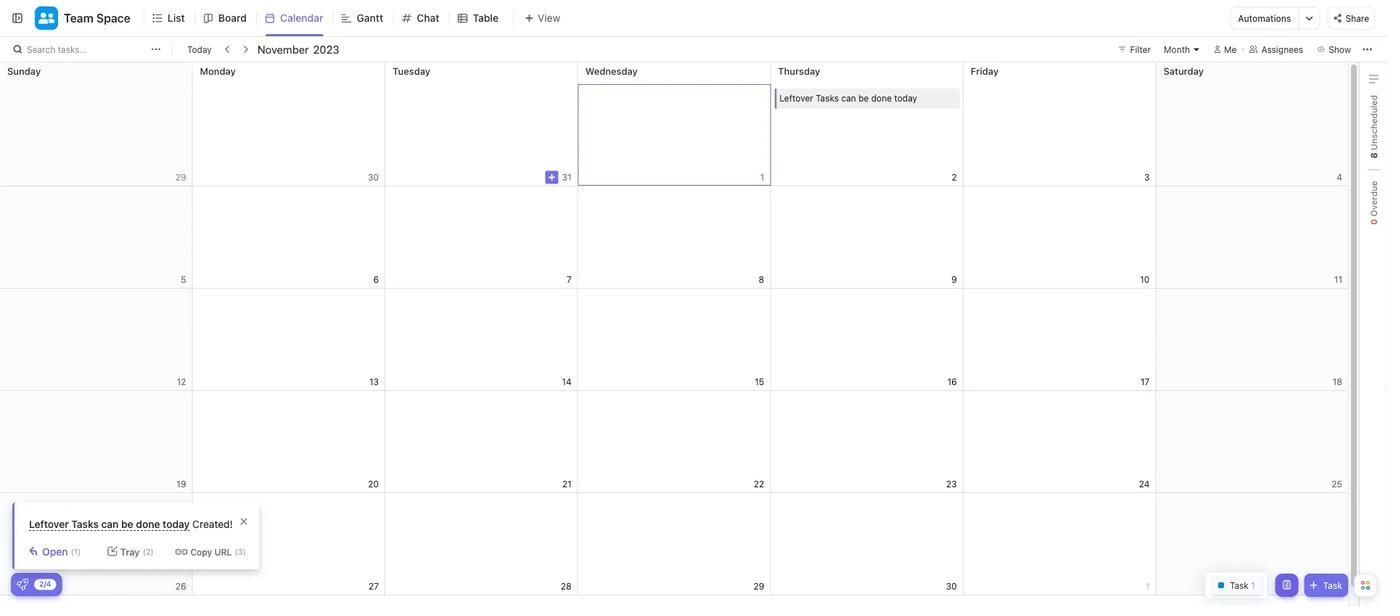 Task type: describe. For each thing, give the bounding box(es) containing it.
assignees button
[[1243, 41, 1310, 58]]

filter button
[[1113, 41, 1157, 58]]

0 vertical spatial 8
[[1369, 153, 1379, 159]]

space
[[96, 11, 131, 25]]

search
[[27, 44, 55, 54]]

10
[[1140, 275, 1150, 285]]

row containing leftover tasks can be done today
[[0, 62, 1349, 187]]

31
[[562, 172, 572, 183]]

share
[[1346, 13, 1370, 23]]

24
[[1139, 479, 1150, 490]]

15
[[755, 377, 764, 387]]

team
[[64, 11, 94, 25]]

user friends image
[[38, 12, 55, 25]]

16
[[948, 377, 957, 387]]

tasks...
[[58, 44, 87, 54]]

done for leftover tasks can be done today
[[871, 93, 892, 103]]

row containing 26
[[0, 494, 1349, 596]]

8 inside row
[[759, 275, 764, 285]]

tasks for leftover tasks can be done today
[[816, 93, 839, 103]]

Search tasks... text field
[[27, 39, 147, 60]]

automations button
[[1231, 7, 1299, 29]]

6
[[373, 275, 379, 285]]

board link
[[218, 0, 253, 36]]

(2)
[[143, 548, 154, 557]]

team space
[[64, 11, 131, 25]]

tasks for leftover tasks can be done today created!
[[71, 519, 99, 531]]

7
[[567, 275, 572, 285]]

list
[[168, 12, 185, 24]]

friday
[[971, 65, 999, 76]]

search tasks...
[[27, 44, 87, 54]]

grid containing sunday
[[0, 62, 1349, 607]]

12
[[177, 377, 186, 387]]

23
[[946, 479, 957, 490]]

list link
[[168, 0, 191, 36]]

onboarding checklist button element
[[17, 579, 28, 591]]

5
[[181, 275, 186, 285]]

leftover tasks can be done today
[[780, 93, 917, 103]]

today
[[187, 44, 212, 54]]

0 vertical spatial 1
[[760, 172, 764, 183]]

tray (2)
[[120, 547, 154, 558]]

21
[[562, 479, 572, 490]]

(1)
[[71, 548, 81, 557]]

gantt link
[[357, 0, 389, 36]]

dropdown menu image
[[548, 174, 556, 181]]

27
[[369, 582, 379, 592]]

1 horizontal spatial 30
[[946, 582, 957, 592]]

calendar
[[280, 12, 323, 24]]

done for leftover tasks can be done today created!
[[136, 519, 160, 531]]

4
[[1337, 172, 1343, 183]]

18
[[1333, 377, 1343, 387]]

2
[[952, 172, 957, 183]]

28
[[561, 582, 572, 592]]

25
[[1332, 479, 1343, 490]]

calendar link
[[280, 0, 329, 36]]

today button
[[184, 42, 215, 57]]

view button
[[513, 9, 565, 27]]

wednesday
[[585, 65, 638, 76]]

0 horizontal spatial 30
[[368, 172, 379, 183]]

22
[[754, 479, 764, 490]]

me button
[[1208, 41, 1243, 58]]

(3)
[[235, 548, 246, 557]]

show button
[[1313, 41, 1356, 58]]

2/4
[[39, 580, 51, 589]]

team space button
[[58, 2, 131, 34]]

table
[[473, 12, 499, 24]]

november 2023
[[258, 43, 339, 56]]

unscheduled
[[1369, 95, 1379, 153]]

0
[[1369, 219, 1379, 225]]



Task type: vqa. For each thing, say whether or not it's contained in the screenshot.
bottommost CRM
no



Task type: locate. For each thing, give the bounding box(es) containing it.
14
[[562, 377, 572, 387]]

9
[[952, 275, 957, 285]]

chat
[[417, 12, 439, 24]]

1 vertical spatial 29
[[754, 582, 764, 592]]

assignees
[[1262, 44, 1304, 54]]

can for leftover tasks can be done today created!
[[101, 519, 119, 531]]

1 horizontal spatial be
[[859, 93, 869, 103]]

monday
[[200, 65, 236, 76]]

19
[[177, 479, 186, 490]]

overdue
[[1369, 181, 1379, 219]]

1 horizontal spatial 8
[[1369, 153, 1379, 159]]

can
[[841, 93, 856, 103], [101, 519, 119, 531]]

1 vertical spatial 1
[[1146, 582, 1150, 592]]

onboarding checklist button image
[[17, 579, 28, 591]]

1 vertical spatial leftover
[[29, 519, 69, 531]]

board
[[218, 12, 247, 24]]

0 horizontal spatial 29
[[175, 172, 186, 183]]

today inside row
[[894, 93, 917, 103]]

0 horizontal spatial 8
[[759, 275, 764, 285]]

3
[[1144, 172, 1150, 183]]

tasks inside row
[[816, 93, 839, 103]]

gantt
[[357, 12, 383, 24]]

1 row from the top
[[0, 62, 1349, 187]]

tasks
[[816, 93, 839, 103], [71, 519, 99, 531]]

open
[[42, 546, 68, 558]]

2 row from the top
[[0, 187, 1349, 289]]

leftover down thursday
[[780, 93, 813, 103]]

automations
[[1238, 13, 1291, 23]]

1 horizontal spatial today
[[894, 93, 917, 103]]

1 vertical spatial 8
[[759, 275, 764, 285]]

17
[[1141, 377, 1150, 387]]

5 row from the top
[[0, 494, 1349, 596]]

row containing 19
[[0, 391, 1349, 494]]

13
[[369, 377, 379, 387]]

sunday
[[7, 65, 41, 76]]

2023
[[313, 43, 339, 56]]

task
[[1323, 581, 1343, 591]]

month
[[1164, 44, 1190, 54]]

leftover for leftover tasks can be done today created!
[[29, 519, 69, 531]]

thursday
[[778, 65, 820, 76]]

leftover
[[780, 93, 813, 103], [29, 519, 69, 531]]

30
[[368, 172, 379, 183], [946, 582, 957, 592]]

copy url (3)
[[190, 547, 246, 557]]

open (1)
[[42, 546, 81, 558]]

1
[[760, 172, 764, 183], [1146, 582, 1150, 592]]

tuesday
[[393, 65, 430, 76]]

3 row from the top
[[0, 289, 1349, 391]]

1 horizontal spatial tasks
[[816, 93, 839, 103]]

filter
[[1130, 44, 1151, 54]]

created!
[[192, 519, 233, 531]]

tasks down thursday
[[816, 93, 839, 103]]

0 vertical spatial tasks
[[816, 93, 839, 103]]

0 horizontal spatial be
[[121, 519, 133, 531]]

be
[[859, 93, 869, 103], [121, 519, 133, 531]]

can for leftover tasks can be done today
[[841, 93, 856, 103]]

26
[[175, 582, 186, 592]]

today
[[894, 93, 917, 103], [163, 519, 190, 531]]

1 vertical spatial 30
[[946, 582, 957, 592]]

me
[[1224, 44, 1237, 54]]

view
[[538, 12, 560, 24]]

29
[[175, 172, 186, 183], [754, 582, 764, 592]]

today for leftover tasks can be done today
[[894, 93, 917, 103]]

0 vertical spatial today
[[894, 93, 917, 103]]

done inside row
[[871, 93, 892, 103]]

1 vertical spatial be
[[121, 519, 133, 531]]

leftover up open
[[29, 519, 69, 531]]

0 vertical spatial can
[[841, 93, 856, 103]]

1 horizontal spatial done
[[871, 93, 892, 103]]

grid
[[0, 62, 1349, 607]]

url
[[215, 547, 232, 557]]

row containing 5
[[0, 187, 1349, 289]]

4 row from the top
[[0, 391, 1349, 494]]

1 horizontal spatial 1
[[1146, 582, 1150, 592]]

11
[[1335, 275, 1343, 285]]

0 horizontal spatial tasks
[[71, 519, 99, 531]]

8
[[1369, 153, 1379, 159], [759, 275, 764, 285]]

0 horizontal spatial done
[[136, 519, 160, 531]]

1 vertical spatial can
[[101, 519, 119, 531]]

0 horizontal spatial today
[[163, 519, 190, 531]]

row
[[0, 62, 1349, 187], [0, 187, 1349, 289], [0, 289, 1349, 391], [0, 391, 1349, 494], [0, 494, 1349, 596]]

be inside row
[[859, 93, 869, 103]]

1 vertical spatial today
[[163, 519, 190, 531]]

show
[[1329, 44, 1351, 54]]

be for leftover tasks can be done today created!
[[121, 519, 133, 531]]

1 horizontal spatial can
[[841, 93, 856, 103]]

0 vertical spatial 29
[[175, 172, 186, 183]]

0 vertical spatial 30
[[368, 172, 379, 183]]

1 horizontal spatial 29
[[754, 582, 764, 592]]

1 vertical spatial tasks
[[71, 519, 99, 531]]

0 vertical spatial leftover
[[780, 93, 813, 103]]

row containing 12
[[0, 289, 1349, 391]]

month button
[[1160, 41, 1206, 58]]

tray
[[120, 547, 140, 558]]

0 horizontal spatial leftover
[[29, 519, 69, 531]]

leftover inside row
[[780, 93, 813, 103]]

share button
[[1328, 7, 1375, 30]]

copy
[[190, 547, 212, 557]]

1 vertical spatial done
[[136, 519, 160, 531]]

0 horizontal spatial 1
[[760, 172, 764, 183]]

leftover for leftover tasks can be done today
[[780, 93, 813, 103]]

0 horizontal spatial can
[[101, 519, 119, 531]]

0 vertical spatial be
[[859, 93, 869, 103]]

20
[[368, 479, 379, 490]]

chat link
[[417, 0, 445, 36]]

leftover tasks can be done today created!
[[29, 519, 233, 531]]

be for leftover tasks can be done today
[[859, 93, 869, 103]]

november
[[258, 43, 309, 56]]

today for leftover tasks can be done today created!
[[163, 519, 190, 531]]

can inside row
[[841, 93, 856, 103]]

1 horizontal spatial leftover
[[780, 93, 813, 103]]

saturday
[[1164, 65, 1204, 76]]

0 vertical spatial done
[[871, 93, 892, 103]]

tasks up (1)
[[71, 519, 99, 531]]

table link
[[473, 0, 504, 36]]

done
[[871, 93, 892, 103], [136, 519, 160, 531]]



